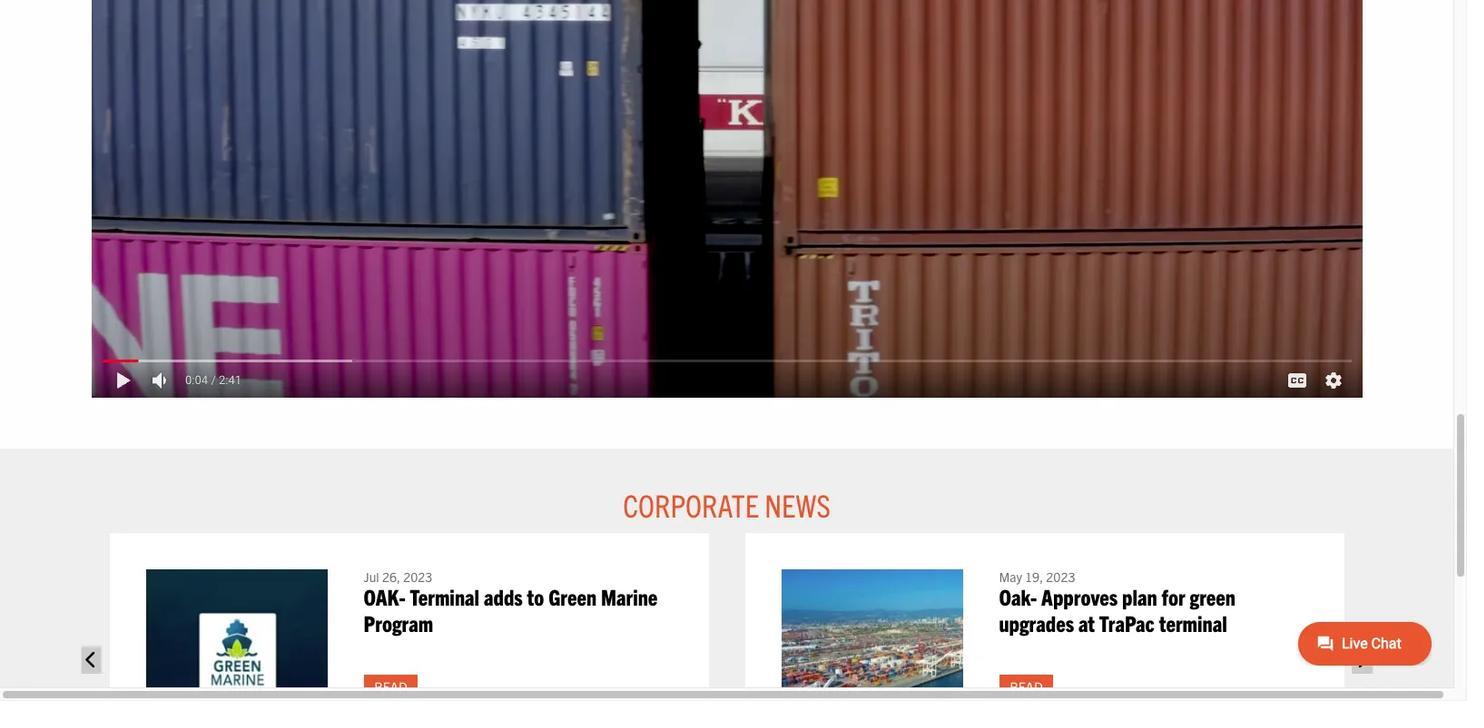 Task type: describe. For each thing, give the bounding box(es) containing it.
program
[[364, 609, 433, 637]]

for
[[1162, 583, 1186, 611]]

approves
[[1042, 583, 1118, 611]]

terminal
[[410, 583, 480, 611]]

corporate
[[623, 485, 759, 524]]

corporate news
[[623, 485, 831, 524]]

trapac
[[1100, 609, 1155, 637]]

plan
[[1123, 583, 1158, 611]]

green
[[1190, 583, 1236, 611]]

read for oak- approves plan for green upgrades at trapac terminal
[[1010, 678, 1043, 694]]

news
[[765, 485, 831, 524]]

green
[[549, 583, 597, 611]]

may
[[999, 568, 1022, 584]]

adds
[[484, 583, 523, 611]]

upgrades
[[999, 609, 1074, 637]]

to
[[527, 583, 544, 611]]

read for oak- terminal adds to green marine program
[[374, 678, 407, 694]]



Task type: vqa. For each thing, say whether or not it's contained in the screenshot.
Is within the Trapac'S Leadership Team Is Comprised Of Some Of The Brightest Minds And Most Experienced Executives In The Industry, Guiding The Company With A Steadfast Commitment To Safety, Service And Sustainability.
no



Task type: locate. For each thing, give the bounding box(es) containing it.
2 2023 from the left
[[1046, 568, 1076, 584]]

may 19, 2023 oak- approves plan for green upgrades at trapac terminal
[[999, 568, 1236, 637]]

2023 for terminal
[[403, 568, 433, 584]]

read
[[374, 678, 407, 694], [1010, 678, 1043, 694]]

1 solid image from the left
[[81, 646, 101, 673]]

1 2023 from the left
[[403, 568, 433, 584]]

1 horizontal spatial solid image
[[1352, 646, 1373, 673]]

jul
[[364, 568, 379, 584]]

0 horizontal spatial read link
[[364, 675, 418, 698]]

2023 for approves
[[1046, 568, 1076, 584]]

2023
[[403, 568, 433, 584], [1046, 568, 1076, 584]]

26,
[[382, 568, 400, 584]]

oak-
[[999, 583, 1037, 611]]

1 horizontal spatial read
[[1010, 678, 1043, 694]]

read link down "upgrades"
[[999, 675, 1054, 698]]

2023 inside jul 26, 2023 oak- terminal adds to green marine program
[[403, 568, 433, 584]]

2 read link from the left
[[999, 675, 1054, 698]]

2 read from the left
[[1010, 678, 1043, 694]]

2 solid image from the left
[[1352, 646, 1373, 673]]

1 horizontal spatial 2023
[[1046, 568, 1076, 584]]

2023 right 26,
[[403, 568, 433, 584]]

19,
[[1025, 568, 1044, 584]]

read down program
[[374, 678, 407, 694]]

oak-
[[364, 583, 406, 611]]

marine
[[601, 583, 658, 611]]

read link
[[364, 675, 418, 698], [999, 675, 1054, 698]]

read link for oak- approves plan for green upgrades at trapac terminal
[[999, 675, 1054, 698]]

0 horizontal spatial solid image
[[81, 646, 101, 673]]

1 horizontal spatial read link
[[999, 675, 1054, 698]]

2023 right 19,
[[1046, 568, 1076, 584]]

at
[[1079, 609, 1095, 637]]

read link for oak- terminal adds to green marine program
[[364, 675, 418, 698]]

0 horizontal spatial 2023
[[403, 568, 433, 584]]

jul 26, 2023 oak- terminal adds to green marine program
[[364, 568, 658, 637]]

1 read link from the left
[[364, 675, 418, 698]]

read link down program
[[364, 675, 418, 698]]

1 read from the left
[[374, 678, 407, 694]]

2023 inside the may 19, 2023 oak- approves plan for green upgrades at trapac terminal
[[1046, 568, 1076, 584]]

terminal
[[1159, 609, 1227, 637]]

read down "upgrades"
[[1010, 678, 1043, 694]]

0 horizontal spatial read
[[374, 678, 407, 694]]

solid image
[[81, 646, 101, 673], [1352, 646, 1373, 673]]



